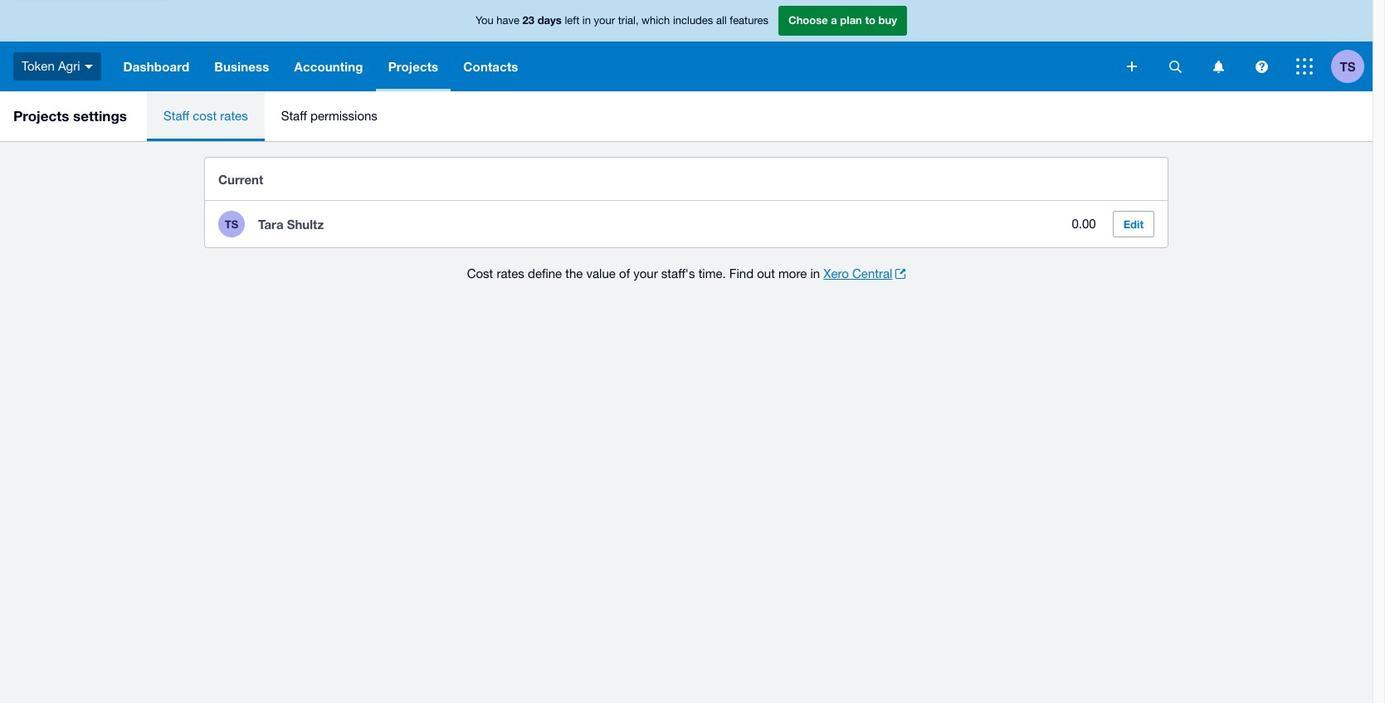 Task type: describe. For each thing, give the bounding box(es) containing it.
staff permissions
[[281, 109, 378, 123]]

token agri
[[22, 59, 80, 73]]

time.
[[699, 267, 726, 281]]

left
[[565, 14, 580, 27]]

xero
[[824, 267, 849, 281]]

staff cost rates link
[[147, 91, 265, 141]]

accounting
[[294, 59, 363, 74]]

token
[[22, 59, 55, 73]]

includes
[[673, 14, 713, 27]]

tara
[[258, 217, 284, 232]]

banner containing ts
[[0, 0, 1373, 91]]

the
[[566, 267, 583, 281]]

all
[[716, 14, 727, 27]]

cost
[[193, 109, 217, 123]]

0.00
[[1072, 217, 1097, 231]]

staff cost rates tab
[[147, 91, 265, 141]]

define
[[528, 267, 562, 281]]

staff for staff permissions
[[281, 109, 307, 123]]

ts inside popup button
[[1340, 59, 1356, 73]]

projects for projects
[[388, 59, 439, 74]]

staff's
[[662, 267, 695, 281]]

choose a plan to buy
[[789, 13, 897, 27]]

edit button
[[1113, 211, 1155, 237]]

staff cost rates
[[164, 109, 248, 123]]

settings
[[73, 107, 127, 125]]

which
[[642, 14, 670, 27]]

of
[[619, 267, 630, 281]]

contacts button
[[451, 42, 531, 91]]

plan
[[841, 13, 863, 27]]

projects button
[[376, 42, 451, 91]]

1 vertical spatial rates
[[497, 267, 525, 281]]

find
[[730, 267, 754, 281]]

central
[[853, 267, 893, 281]]

1 horizontal spatial in
[[811, 267, 820, 281]]

you
[[476, 14, 494, 27]]

dashboard
[[123, 59, 190, 74]]

more
[[779, 267, 807, 281]]



Task type: locate. For each thing, give the bounding box(es) containing it.
0 horizontal spatial your
[[594, 14, 615, 27]]

1 horizontal spatial your
[[634, 267, 658, 281]]

rates inside tab
[[220, 109, 248, 123]]

token agri button
[[0, 42, 111, 91]]

out
[[757, 267, 775, 281]]

0 horizontal spatial projects
[[13, 107, 69, 125]]

value
[[587, 267, 616, 281]]

staff left cost
[[164, 109, 189, 123]]

have
[[497, 14, 520, 27]]

1 vertical spatial projects
[[13, 107, 69, 125]]

staff inside tab
[[164, 109, 189, 123]]

projects for projects settings
[[13, 107, 69, 125]]

choose
[[789, 13, 828, 27]]

0 horizontal spatial ts
[[225, 218, 238, 231]]

features
[[730, 14, 769, 27]]

a
[[831, 13, 838, 27]]

tara shultz
[[258, 217, 324, 232]]

xero central link
[[824, 264, 906, 284]]

in left xero
[[811, 267, 820, 281]]

your right of
[[634, 267, 658, 281]]

your for staff's
[[634, 267, 658, 281]]

2 staff from the left
[[281, 109, 307, 123]]

your for trial,
[[594, 14, 615, 27]]

permissions
[[311, 109, 378, 123]]

svg image inside token agri popup button
[[84, 65, 93, 69]]

1 horizontal spatial rates
[[497, 267, 525, 281]]

you have 23 days left in your trial, which includes all features
[[476, 13, 769, 27]]

1 staff from the left
[[164, 109, 189, 123]]

0 vertical spatial your
[[594, 14, 615, 27]]

projects down token
[[13, 107, 69, 125]]

staff permissions link
[[265, 91, 394, 141]]

1 vertical spatial in
[[811, 267, 820, 281]]

staff
[[164, 109, 189, 123], [281, 109, 307, 123]]

trial,
[[618, 14, 639, 27]]

in inside you have 23 days left in your trial, which includes all features
[[583, 14, 591, 27]]

0 horizontal spatial in
[[583, 14, 591, 27]]

0 vertical spatial in
[[583, 14, 591, 27]]

0 horizontal spatial staff
[[164, 109, 189, 123]]

cost rates define the value of your staff's time. find out more in xero central
[[467, 267, 893, 281]]

to
[[865, 13, 876, 27]]

your
[[594, 14, 615, 27], [634, 267, 658, 281]]

0 horizontal spatial rates
[[220, 109, 248, 123]]

ts
[[1340, 59, 1356, 73], [225, 218, 238, 231]]

1 horizontal spatial ts
[[1340, 59, 1356, 73]]

agri
[[58, 59, 80, 73]]

accounting button
[[282, 42, 376, 91]]

days
[[538, 13, 562, 27]]

your left trial,
[[594, 14, 615, 27]]

projects inside dropdown button
[[388, 59, 439, 74]]

rates
[[220, 109, 248, 123], [497, 267, 525, 281]]

banner
[[0, 0, 1373, 91]]

0 vertical spatial projects
[[388, 59, 439, 74]]

shultz
[[287, 217, 324, 232]]

0 vertical spatial ts
[[1340, 59, 1356, 73]]

23
[[523, 13, 535, 27]]

1 vertical spatial ts
[[225, 218, 238, 231]]

business button
[[202, 42, 282, 91]]

ts button
[[1332, 42, 1373, 91]]

staff left 'permissions'
[[281, 109, 307, 123]]

svg image
[[1297, 58, 1313, 75], [1169, 60, 1182, 73], [1213, 60, 1224, 73], [1256, 60, 1268, 73], [1127, 61, 1137, 71], [84, 65, 93, 69]]

current
[[218, 171, 263, 186]]

business
[[214, 59, 269, 74]]

1 horizontal spatial staff
[[281, 109, 307, 123]]

in
[[583, 14, 591, 27], [811, 267, 820, 281]]

buy
[[879, 13, 897, 27]]

contacts
[[464, 59, 519, 74]]

cost
[[467, 267, 493, 281]]

in right the left
[[583, 14, 591, 27]]

0 vertical spatial rates
[[220, 109, 248, 123]]

1 vertical spatial your
[[634, 267, 658, 281]]

staff for staff cost rates
[[164, 109, 189, 123]]

projects
[[388, 59, 439, 74], [13, 107, 69, 125]]

1 horizontal spatial projects
[[388, 59, 439, 74]]

your inside you have 23 days left in your trial, which includes all features
[[594, 14, 615, 27]]

dashboard link
[[111, 42, 202, 91]]

projects left "contacts" dropdown button
[[388, 59, 439, 74]]

projects settings
[[13, 107, 127, 125]]

edit
[[1124, 218, 1144, 231]]



Task type: vqa. For each thing, say whether or not it's contained in the screenshot.
2nd the Search from the left
no



